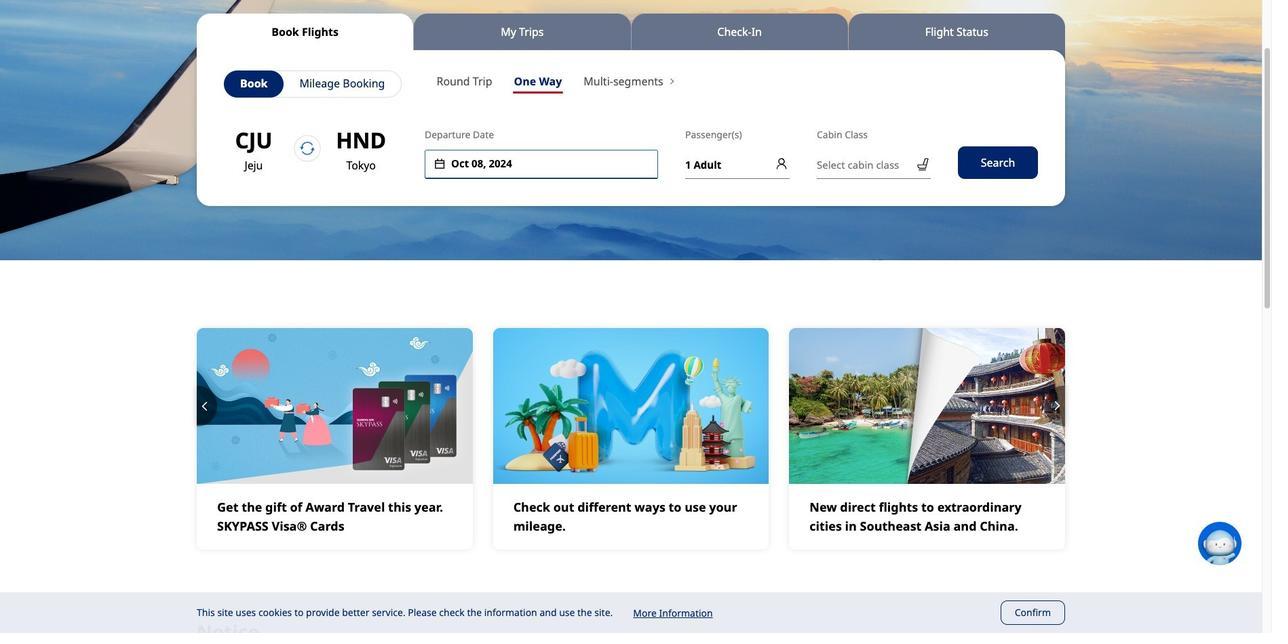 Task type: describe. For each thing, give the bounding box(es) containing it.
booking type group
[[224, 71, 402, 98]]

itinerary type group
[[426, 71, 573, 96]]



Task type: locate. For each thing, give the bounding box(es) containing it.
tab list
[[197, 14, 1065, 50]]



Task type: vqa. For each thing, say whether or not it's contained in the screenshot.
tab list
yes



